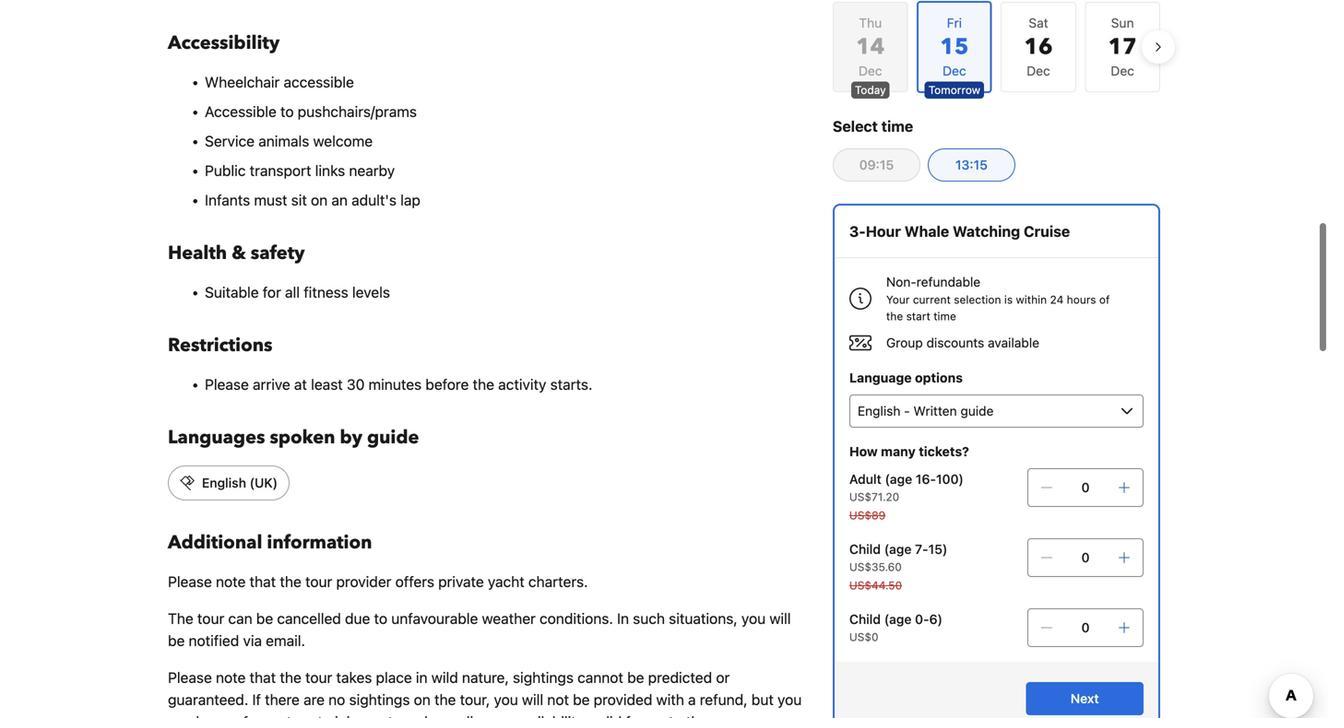 Task type: vqa. For each thing, say whether or not it's contained in the screenshot.
the 10
no



Task type: describe. For each thing, give the bounding box(es) containing it.
adult
[[850, 472, 882, 487]]

(age for 0-
[[885, 612, 912, 627]]

16
[[1025, 32, 1053, 62]]

cancelled
[[277, 610, 341, 628]]

please arrive at least 30 minutes before the activity starts.
[[205, 376, 593, 394]]

note for please note that the tour provider offers private yacht charters.
[[216, 573, 246, 591]]

via
[[243, 633, 262, 650]]

please for please note that the tour provider offers private yacht charters.
[[168, 573, 212, 591]]

before
[[426, 376, 469, 394]]

tour up are
[[305, 669, 332, 687]]

30
[[347, 376, 365, 394]]

child (age 7-15) us$35.60
[[850, 542, 948, 574]]

0 for adult (age 16-100)
[[1082, 480, 1090, 496]]

information
[[267, 531, 372, 556]]

that for provider
[[250, 573, 276, 591]]

suitable for all fitness levels
[[205, 284, 390, 301]]

tour,
[[460, 692, 490, 709]]

thu 14 dec today
[[855, 15, 886, 96]]

health
[[168, 241, 227, 266]]

be up via
[[256, 610, 273, 628]]

welcome
[[313, 132, 373, 150]]

please for please arrive at least 30 minutes before the activity starts.
[[205, 376, 249, 394]]

watching
[[953, 223, 1021, 240]]

additional information
[[168, 531, 372, 556]]

options
[[915, 370, 963, 386]]

infants must sit on an adult's lap
[[205, 191, 421, 209]]

region containing 14
[[818, 0, 1176, 101]]

public transport links nearby
[[205, 162, 395, 179]]

0 vertical spatial on
[[311, 191, 328, 209]]

private
[[438, 573, 484, 591]]

how
[[850, 444, 878, 460]]

yacht
[[488, 573, 525, 591]]

refund,
[[700, 692, 748, 709]]

be down the
[[168, 633, 185, 650]]

non-refundable your current selection is within 24 hours of the start time
[[887, 275, 1110, 323]]

nature,
[[462, 669, 509, 687]]

the up depending
[[435, 692, 456, 709]]

sun
[[1112, 15, 1135, 30]]

cruise
[[1024, 223, 1071, 240]]

us$89
[[850, 509, 886, 522]]

languages spoken by guide
[[168, 425, 419, 451]]

to down with
[[669, 714, 683, 719]]

guaranteed.
[[168, 692, 248, 709]]

3-hour whale watching cruise
[[850, 223, 1071, 240]]

please for please note that the tour takes place in wild nature, sightings cannot be predicted or guaranteed. if there are no sightings on the tour, you will not be provided with a refund, but you can have a free return to join our tour depending on availability, valid for up to three years.
[[168, 669, 212, 687]]

an
[[332, 191, 348, 209]]

sat
[[1029, 15, 1049, 30]]

16-
[[916, 472, 937, 487]]

1 horizontal spatial a
[[688, 692, 696, 709]]

english
[[202, 476, 246, 491]]

offers
[[396, 573, 435, 591]]

can inside the please note that the tour takes place in wild nature, sightings cannot be predicted or guaranteed. if there are no sightings on the tour, you will not be provided with a refund, but you can have a free return to join our tour depending on availability, valid for up to three years.
[[168, 714, 192, 719]]

in
[[617, 610, 629, 628]]

you inside the tour can be cancelled due to unfavourable weather conditions. in such situations, you will be notified via email.
[[742, 610, 766, 628]]

dec for 14
[[859, 63, 883, 78]]

starts.
[[551, 376, 593, 394]]

1 horizontal spatial on
[[414, 692, 431, 709]]

predicted
[[648, 669, 713, 687]]

0 horizontal spatial for
[[263, 284, 281, 301]]

availability,
[[515, 714, 587, 719]]

additional
[[168, 531, 262, 556]]

us$35.60
[[850, 561, 902, 574]]

service animals welcome
[[205, 132, 373, 150]]

valid
[[591, 714, 622, 719]]

the right before
[[473, 376, 495, 394]]

animals
[[259, 132, 309, 150]]

child for child (age 7-15)
[[850, 542, 881, 557]]

the up there
[[280, 669, 302, 687]]

links
[[315, 162, 345, 179]]

pushchairs/prams
[[298, 103, 417, 120]]

takes
[[336, 669, 372, 687]]

3-
[[850, 223, 866, 240]]

current
[[913, 293, 951, 306]]

tour right our
[[388, 714, 415, 719]]

public
[[205, 162, 246, 179]]

thu
[[859, 15, 882, 30]]

0 horizontal spatial a
[[231, 714, 239, 719]]

(age for 16-
[[885, 472, 913, 487]]

health & safety
[[168, 241, 305, 266]]

safety
[[251, 241, 305, 266]]

years.
[[725, 714, 765, 719]]

your
[[887, 293, 910, 306]]

for inside the please note that the tour takes place in wild nature, sightings cannot be predicted or guaranteed. if there are no sightings on the tour, you will not be provided with a refund, but you can have a free return to join our tour depending on availability, valid for up to three years.
[[626, 714, 644, 719]]

0 vertical spatial time
[[882, 118, 914, 135]]

but
[[752, 692, 774, 709]]

depending
[[419, 714, 491, 719]]

please note that the tour takes place in wild nature, sightings cannot be predicted or guaranteed. if there are no sightings on the tour, you will not be provided with a refund, but you can have a free return to join our tour depending on availability, valid for up to three years.
[[168, 669, 802, 719]]

email.
[[266, 633, 305, 650]]

situations,
[[669, 610, 738, 628]]

6)
[[930, 612, 943, 627]]

7-
[[915, 542, 929, 557]]

that for takes
[[250, 669, 276, 687]]

1 horizontal spatial sightings
[[513, 669, 574, 687]]

hours
[[1067, 293, 1097, 306]]

us$71.20
[[850, 491, 900, 504]]

minutes
[[369, 376, 422, 394]]



Task type: locate. For each thing, give the bounding box(es) containing it.
(uk)
[[250, 476, 278, 491]]

0 vertical spatial can
[[228, 610, 252, 628]]

1 child from the top
[[850, 542, 881, 557]]

1 vertical spatial note
[[216, 669, 246, 687]]

will right 'situations,' at the bottom
[[770, 610, 791, 628]]

tour inside the tour can be cancelled due to unfavourable weather conditions. in such situations, you will be notified via email.
[[197, 610, 224, 628]]

(age
[[885, 472, 913, 487], [885, 542, 912, 557], [885, 612, 912, 627]]

0 for child (age 0-6)
[[1082, 621, 1090, 636]]

you right but
[[778, 692, 802, 709]]

0 horizontal spatial dec
[[859, 63, 883, 78]]

tickets?
[[919, 444, 970, 460]]

sat 16 dec
[[1025, 15, 1053, 78]]

our
[[362, 714, 384, 719]]

24
[[1051, 293, 1064, 306]]

conditions.
[[540, 610, 613, 628]]

infants
[[205, 191, 250, 209]]

child inside child (age 7-15) us$35.60
[[850, 542, 881, 557]]

0 vertical spatial note
[[216, 573, 246, 591]]

spoken
[[270, 425, 335, 451]]

1 vertical spatial please
[[168, 573, 212, 591]]

child up the us$35.60
[[850, 542, 881, 557]]

please inside the please note that the tour takes place in wild nature, sightings cannot be predicted or guaranteed. if there are no sightings on the tour, you will not be provided with a refund, but you can have a free return to join our tour depending on availability, valid for up to three years.
[[168, 669, 212, 687]]

please
[[205, 376, 249, 394], [168, 573, 212, 591], [168, 669, 212, 687]]

there
[[265, 692, 300, 709]]

dec inside sat 16 dec
[[1027, 63, 1051, 78]]

please down restrictions
[[205, 376, 249, 394]]

on down nature,
[[494, 714, 511, 719]]

you down nature,
[[494, 692, 518, 709]]

1 0 from the top
[[1082, 480, 1090, 496]]

will up 'availability,'
[[522, 692, 544, 709]]

sun 17 dec
[[1109, 15, 1137, 78]]

free
[[243, 714, 270, 719]]

child inside child (age 0-6) us$0
[[850, 612, 881, 627]]

(age for 7-
[[885, 542, 912, 557]]

(age inside adult (age 16-100) us$71.20
[[885, 472, 913, 487]]

note for please note that the tour takes place in wild nature, sightings cannot be predicted or guaranteed. if there are no sightings on the tour, you will not be provided with a refund, but you can have a free return to join our tour depending on availability, valid for up to three years.
[[216, 669, 246, 687]]

dec for 16
[[1027, 63, 1051, 78]]

child for child (age 0-6)
[[850, 612, 881, 627]]

can left have
[[168, 714, 192, 719]]

2 vertical spatial 0
[[1082, 621, 1090, 636]]

1 vertical spatial time
[[934, 310, 957, 323]]

the up cancelled at the left bottom of page
[[280, 573, 302, 591]]

start
[[907, 310, 931, 323]]

dec up the today
[[859, 63, 883, 78]]

1 horizontal spatial can
[[228, 610, 252, 628]]

is
[[1005, 293, 1013, 306]]

activity
[[498, 376, 547, 394]]

3 0 from the top
[[1082, 621, 1090, 636]]

to up service animals welcome
[[280, 103, 294, 120]]

wheelchair
[[205, 73, 280, 91]]

a up three
[[688, 692, 696, 709]]

the tour can be cancelled due to unfavourable weather conditions. in such situations, you will be notified via email.
[[168, 610, 791, 650]]

dec inside thu 14 dec today
[[859, 63, 883, 78]]

sightings up not
[[513, 669, 574, 687]]

(age inside child (age 7-15) us$35.60
[[885, 542, 912, 557]]

select
[[833, 118, 878, 135]]

1 that from the top
[[250, 573, 276, 591]]

1 dec from the left
[[859, 63, 883, 78]]

0 horizontal spatial will
[[522, 692, 544, 709]]

2 vertical spatial (age
[[885, 612, 912, 627]]

0 vertical spatial a
[[688, 692, 696, 709]]

or
[[716, 669, 730, 687]]

sit
[[291, 191, 307, 209]]

0 vertical spatial that
[[250, 573, 276, 591]]

2 vertical spatial on
[[494, 714, 511, 719]]

note down additional
[[216, 573, 246, 591]]

0 vertical spatial please
[[205, 376, 249, 394]]

to
[[280, 103, 294, 120], [374, 610, 388, 628], [318, 714, 331, 719], [669, 714, 683, 719]]

please up the
[[168, 573, 212, 591]]

2 horizontal spatial dec
[[1111, 63, 1135, 78]]

note inside the please note that the tour takes place in wild nature, sightings cannot be predicted or guaranteed. if there are no sightings on the tour, you will not be provided with a refund, but you can have a free return to join our tour depending on availability, valid for up to three years.
[[216, 669, 246, 687]]

region
[[818, 0, 1176, 101]]

0 horizontal spatial time
[[882, 118, 914, 135]]

0 vertical spatial will
[[770, 610, 791, 628]]

time inside non-refundable your current selection is within 24 hours of the start time
[[934, 310, 957, 323]]

a left free
[[231, 714, 239, 719]]

(age left 0-
[[885, 612, 912, 627]]

1 vertical spatial a
[[231, 714, 239, 719]]

to down are
[[318, 714, 331, 719]]

group
[[887, 335, 923, 351]]

accessibility
[[168, 30, 280, 56]]

0 vertical spatial 0
[[1082, 480, 1090, 496]]

0 horizontal spatial on
[[311, 191, 328, 209]]

select time
[[833, 118, 914, 135]]

note up guaranteed.
[[216, 669, 246, 687]]

the
[[887, 310, 904, 323], [473, 376, 495, 394], [280, 573, 302, 591], [280, 669, 302, 687], [435, 692, 456, 709]]

language
[[850, 370, 912, 386]]

such
[[633, 610, 665, 628]]

time down "current"
[[934, 310, 957, 323]]

1 vertical spatial that
[[250, 669, 276, 687]]

2 0 from the top
[[1082, 550, 1090, 566]]

0 vertical spatial (age
[[885, 472, 913, 487]]

that
[[250, 573, 276, 591], [250, 669, 276, 687]]

whale
[[905, 223, 950, 240]]

can inside the tour can be cancelled due to unfavourable weather conditions. in such situations, you will be notified via email.
[[228, 610, 252, 628]]

adult's
[[352, 191, 397, 209]]

dec down the 17
[[1111, 63, 1135, 78]]

the inside non-refundable your current selection is within 24 hours of the start time
[[887, 310, 904, 323]]

please up guaranteed.
[[168, 669, 212, 687]]

that up if
[[250, 669, 276, 687]]

you right 'situations,' at the bottom
[[742, 610, 766, 628]]

cannot
[[578, 669, 624, 687]]

today
[[855, 84, 886, 96]]

1 horizontal spatial you
[[742, 610, 766, 628]]

1 horizontal spatial time
[[934, 310, 957, 323]]

restrictions
[[168, 333, 273, 358]]

will
[[770, 610, 791, 628], [522, 692, 544, 709]]

will inside the tour can be cancelled due to unfavourable weather conditions. in such situations, you will be notified via email.
[[770, 610, 791, 628]]

suitable
[[205, 284, 259, 301]]

by
[[340, 425, 363, 451]]

2 note from the top
[[216, 669, 246, 687]]

child up the us$0
[[850, 612, 881, 627]]

0 horizontal spatial can
[[168, 714, 192, 719]]

available
[[988, 335, 1040, 351]]

1 vertical spatial (age
[[885, 542, 912, 557]]

(age left 16-
[[885, 472, 913, 487]]

for down the provided
[[626, 714, 644, 719]]

nearby
[[349, 162, 395, 179]]

1 horizontal spatial for
[[626, 714, 644, 719]]

all
[[285, 284, 300, 301]]

&
[[232, 241, 246, 266]]

0 vertical spatial for
[[263, 284, 281, 301]]

1 vertical spatial on
[[414, 692, 431, 709]]

be up the provided
[[628, 669, 645, 687]]

adult (age 16-100) us$71.20
[[850, 472, 964, 504]]

refundable
[[917, 275, 981, 290]]

next
[[1071, 692, 1100, 707]]

wheelchair accessible
[[205, 73, 354, 91]]

0 horizontal spatial you
[[494, 692, 518, 709]]

1 vertical spatial will
[[522, 692, 544, 709]]

weather
[[482, 610, 536, 628]]

on down in
[[414, 692, 431, 709]]

(age inside child (age 0-6) us$0
[[885, 612, 912, 627]]

arrive
[[253, 376, 290, 394]]

on right sit
[[311, 191, 328, 209]]

tour up notified
[[197, 610, 224, 628]]

to inside the tour can be cancelled due to unfavourable weather conditions. in such situations, you will be notified via email.
[[374, 610, 388, 628]]

child (age 0-6) us$0
[[850, 612, 943, 644]]

be right not
[[573, 692, 590, 709]]

0 horizontal spatial sightings
[[349, 692, 410, 709]]

charters.
[[529, 573, 588, 591]]

3 dec from the left
[[1111, 63, 1135, 78]]

1 vertical spatial sightings
[[349, 692, 410, 709]]

tour up cancelled at the left bottom of page
[[305, 573, 332, 591]]

guide
[[367, 425, 419, 451]]

next button
[[1026, 683, 1144, 716]]

can
[[228, 610, 252, 628], [168, 714, 192, 719]]

15)
[[929, 542, 948, 557]]

are
[[304, 692, 325, 709]]

on
[[311, 191, 328, 209], [414, 692, 431, 709], [494, 714, 511, 719]]

1 note from the top
[[216, 573, 246, 591]]

must
[[254, 191, 287, 209]]

14
[[857, 32, 885, 62]]

sightings up our
[[349, 692, 410, 709]]

1 horizontal spatial dec
[[1027, 63, 1051, 78]]

for left all
[[263, 284, 281, 301]]

that down additional information
[[250, 573, 276, 591]]

you
[[742, 610, 766, 628], [494, 692, 518, 709], [778, 692, 802, 709]]

dec down 16
[[1027, 63, 1051, 78]]

1 vertical spatial can
[[168, 714, 192, 719]]

0
[[1082, 480, 1090, 496], [1082, 550, 1090, 566], [1082, 621, 1090, 636]]

to right due
[[374, 610, 388, 628]]

(age left 7- at right
[[885, 542, 912, 557]]

1 vertical spatial for
[[626, 714, 644, 719]]

13:15
[[956, 157, 988, 173]]

will inside the please note that the tour takes place in wild nature, sightings cannot be predicted or guaranteed. if there are no sightings on the tour, you will not be provided with a refund, but you can have a free return to join our tour depending on availability, valid for up to three years.
[[522, 692, 544, 709]]

a
[[688, 692, 696, 709], [231, 714, 239, 719]]

0 vertical spatial child
[[850, 542, 881, 557]]

can up via
[[228, 610, 252, 628]]

1 horizontal spatial will
[[770, 610, 791, 628]]

join
[[335, 714, 358, 719]]

the down 'your'
[[887, 310, 904, 323]]

0 for child (age 7-15)
[[1082, 550, 1090, 566]]

1 vertical spatial child
[[850, 612, 881, 627]]

100)
[[937, 472, 964, 487]]

time right select
[[882, 118, 914, 135]]

time
[[882, 118, 914, 135], [934, 310, 957, 323]]

0-
[[915, 612, 930, 627]]

be
[[256, 610, 273, 628], [168, 633, 185, 650], [628, 669, 645, 687], [573, 692, 590, 709]]

least
[[311, 376, 343, 394]]

0 vertical spatial sightings
[[513, 669, 574, 687]]

dec inside sun 17 dec
[[1111, 63, 1135, 78]]

hour
[[866, 223, 901, 240]]

dec for 17
[[1111, 63, 1135, 78]]

child
[[850, 542, 881, 557], [850, 612, 881, 627]]

2 child from the top
[[850, 612, 881, 627]]

have
[[196, 714, 227, 719]]

no
[[329, 692, 345, 709]]

accessible
[[284, 73, 354, 91]]

2 vertical spatial please
[[168, 669, 212, 687]]

within
[[1016, 293, 1047, 306]]

please note that the tour provider offers private yacht charters.
[[168, 573, 588, 591]]

2 horizontal spatial on
[[494, 714, 511, 719]]

how many tickets?
[[850, 444, 970, 460]]

2 that from the top
[[250, 669, 276, 687]]

2 horizontal spatial you
[[778, 692, 802, 709]]

2 dec from the left
[[1027, 63, 1051, 78]]

1 vertical spatial 0
[[1082, 550, 1090, 566]]

us$44.50
[[850, 579, 903, 592]]

that inside the please note that the tour takes place in wild nature, sightings cannot be predicted or guaranteed. if there are no sightings on the tour, you will not be provided with a refund, but you can have a free return to join our tour depending on availability, valid for up to three years.
[[250, 669, 276, 687]]

17
[[1109, 32, 1137, 62]]



